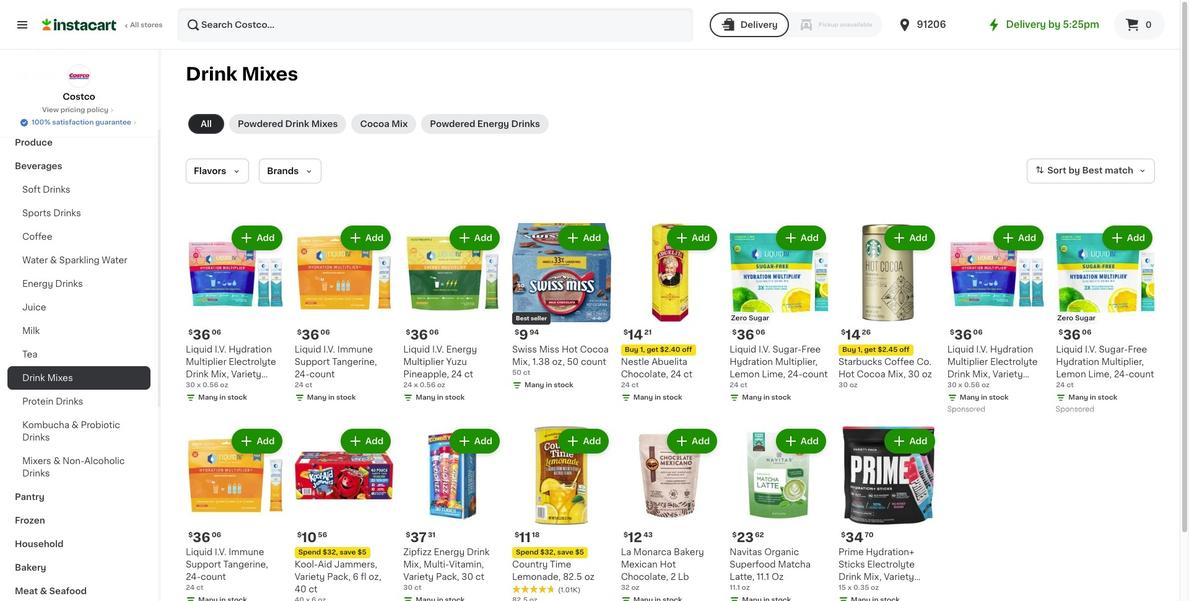 Task type: locate. For each thing, give the bounding box(es) containing it.
1 sponsored badge image from the left
[[948, 406, 985, 413]]

milk link
[[7, 319, 151, 343]]

produce
[[15, 138, 53, 147]]

1 spend from the left
[[516, 549, 539, 556]]

& for mixers
[[53, 457, 60, 465]]

pack, inside prime hydration+ sticks electrolyte drink mix, variety pack, 30 ct
[[839, 585, 862, 594]]

$ inside "$ 37 31"
[[406, 532, 411, 539]]

& up energy drinks
[[50, 256, 57, 265]]

3 multiplier from the left
[[948, 357, 989, 366]]

1 vertical spatial liquid i.v. immune support tangerine, 24-count 24 ct
[[186, 548, 268, 591]]

costco
[[63, 92, 95, 101]]

2 zero sugar from the left
[[1058, 315, 1096, 321]]

off for $ 14 21
[[682, 346, 693, 353]]

all left the stores
[[130, 22, 139, 29]]

2 chocolate, from the top
[[621, 573, 669, 581]]

1 vertical spatial best
[[516, 315, 530, 321]]

1 horizontal spatial sugar-
[[1100, 345, 1129, 354]]

best for best match
[[1083, 166, 1103, 175]]

delivery for delivery
[[741, 20, 778, 29]]

1 horizontal spatial 1,
[[858, 346, 863, 353]]

0 vertical spatial liquid i.v. immune support tangerine, 24-count 24 ct
[[295, 345, 377, 388]]

oz inside liquid i.v. energy multiplier yuzu pineapple, 24 ct 24 x 0.56 oz
[[437, 381, 446, 388]]

11.1 left the oz
[[757, 573, 770, 581]]

spend $32, save $5 up the time
[[516, 549, 584, 556]]

0 vertical spatial drink mixes
[[186, 65, 298, 83]]

$ inside $ 11 18
[[515, 532, 519, 539]]

1 spend $32, save $5 from the left
[[516, 549, 584, 556]]

pack, inside the kool-aid jammers, variety pack, 6 fl oz, 40 ct
[[327, 573, 351, 581]]

0 vertical spatial coffee
[[22, 232, 52, 241]]

bakery inside la monarca bakery mexican hot chocolate, 2 lb 32 oz
[[674, 548, 704, 557]]

energy drinks
[[22, 279, 83, 288]]

23
[[737, 531, 754, 544]]

hot inside la monarca bakery mexican hot chocolate, 2 lb 32 oz
[[660, 560, 676, 569]]

0 horizontal spatial drink mixes
[[22, 374, 73, 382]]

1 sugar- from the left
[[773, 345, 802, 354]]

1 horizontal spatial buy
[[625, 346, 639, 353]]

water right sparkling
[[102, 256, 127, 265]]

cocoa
[[360, 120, 390, 128], [580, 345, 609, 354], [857, 370, 886, 378]]

buy down $ 14 26
[[843, 346, 857, 353]]

& right meat
[[40, 587, 47, 595]]

0 horizontal spatial multiplier,
[[776, 357, 818, 366]]

brands button
[[259, 159, 322, 183]]

yuzu
[[446, 357, 467, 366]]

in inside product group
[[546, 381, 552, 388]]

1 vertical spatial coffee
[[885, 357, 915, 366]]

by left 5:25pm
[[1049, 20, 1061, 29]]

signature
[[54, 115, 97, 123]]

1 get from the left
[[865, 346, 876, 353]]

1 horizontal spatial immune
[[338, 345, 373, 354]]

guarantee
[[95, 119, 131, 126]]

2 $32, from the left
[[323, 549, 338, 556]]

energy inside liquid i.v. energy multiplier yuzu pineapple, 24 ct 24 x 0.56 oz
[[446, 345, 477, 354]]

buy for $ 14 26
[[843, 346, 857, 353]]

sparkling
[[59, 256, 100, 265]]

1 vertical spatial cocoa
[[580, 345, 609, 354]]

product group
[[186, 223, 285, 405], [295, 223, 394, 405], [404, 223, 503, 405], [512, 223, 611, 393], [621, 223, 720, 405], [730, 223, 829, 405], [839, 223, 938, 390], [948, 223, 1047, 416], [1057, 223, 1156, 416], [186, 426, 285, 601], [295, 426, 394, 601], [404, 426, 503, 601], [512, 426, 611, 601], [621, 426, 720, 601], [730, 426, 829, 601], [839, 426, 938, 601]]

spend for 11
[[516, 549, 539, 556]]

1 horizontal spatial lime,
[[1089, 370, 1112, 378]]

count inside swiss miss hot cocoa mix, 1.38 oz, 50 count 50 ct
[[581, 357, 607, 366]]

1 chocolate, from the top
[[621, 370, 669, 378]]

by right sort
[[1069, 166, 1081, 175]]

1 lime, from the left
[[762, 370, 786, 378]]

delivery
[[1007, 20, 1047, 29], [741, 20, 778, 29]]

0 vertical spatial chocolate,
[[621, 370, 669, 378]]

1 horizontal spatial by
[[1069, 166, 1081, 175]]

Best match Sort by field
[[1028, 159, 1156, 183]]

delivery for delivery by 5:25pm
[[1007, 20, 1047, 29]]

1 vertical spatial 50
[[512, 369, 522, 376]]

0 horizontal spatial free
[[802, 345, 821, 354]]

1 vertical spatial immune
[[229, 548, 264, 557]]

12
[[628, 531, 643, 544]]

$2.40
[[660, 346, 681, 353]]

oz
[[772, 573, 784, 581]]

pack,
[[186, 382, 209, 391], [948, 382, 971, 391], [327, 573, 351, 581], [436, 573, 460, 581], [839, 585, 862, 594]]

2 lemon from the left
[[1057, 370, 1087, 378]]

2 30 x 0.56 oz from the left
[[948, 381, 990, 388]]

x inside liquid i.v. energy multiplier yuzu pineapple, 24 ct 24 x 0.56 oz
[[414, 381, 418, 388]]

free
[[802, 345, 821, 354], [1129, 345, 1148, 354]]

liquid i.v. immune support tangerine, 24-count 24 ct
[[295, 345, 377, 388], [186, 548, 268, 591]]

get up starbucks
[[865, 346, 876, 353]]

sugar-
[[773, 345, 802, 354], [1100, 345, 1129, 354]]

2 powdered from the left
[[430, 120, 476, 128]]

1 $32, from the left
[[541, 549, 556, 556]]

aid
[[318, 560, 332, 569]]

powdered up brands
[[238, 120, 283, 128]]

off for $ 14 26
[[900, 346, 910, 353]]

& down protein drinks link
[[72, 421, 79, 429]]

again
[[63, 46, 87, 55]]

0 horizontal spatial get
[[647, 346, 659, 353]]

2 off from the left
[[682, 346, 693, 353]]

seafood
[[49, 587, 87, 595]]

product group containing 37
[[404, 426, 503, 601]]

i.v. inside liquid i.v. energy multiplier yuzu pineapple, 24 ct 24 x 0.56 oz
[[432, 345, 444, 354]]

mixes up powdered drink mixes link
[[242, 65, 298, 83]]

$ inside $ 12 43
[[624, 532, 628, 539]]

1 horizontal spatial 30 x 0.56 oz
[[948, 381, 990, 388]]

0 horizontal spatial $32,
[[323, 549, 338, 556]]

1 zero sugar from the left
[[731, 315, 770, 321]]

1 vertical spatial all
[[201, 120, 212, 128]]

2 horizontal spatial buy
[[843, 346, 857, 353]]

oz, inside swiss miss hot cocoa mix, 1.38 oz, 50 count 50 ct
[[552, 357, 565, 366]]

coffee down sports
[[22, 232, 52, 241]]

1 30 x 0.56 oz from the left
[[186, 381, 228, 388]]

1 horizontal spatial lemon
[[1057, 370, 1087, 378]]

2 horizontal spatial hot
[[839, 370, 855, 378]]

1 liquid i.v. sugar-free hydration multiplier, lemon lime, 24-count 24 ct from the left
[[730, 345, 828, 388]]

$32, up aid
[[323, 549, 338, 556]]

1 powdered from the left
[[238, 120, 283, 128]]

2 1, from the left
[[640, 346, 645, 353]]

by inside "field"
[[1069, 166, 1081, 175]]

get for $ 14 21
[[647, 346, 659, 353]]

powdered energy drinks link
[[422, 114, 549, 134]]

$ 23 62
[[733, 531, 764, 544]]

0 horizontal spatial zero sugar
[[731, 315, 770, 321]]

buy left it
[[35, 46, 52, 55]]

0 horizontal spatial immune
[[229, 548, 264, 557]]

0 vertical spatial 11.1
[[757, 573, 770, 581]]

None search field
[[177, 7, 694, 42]]

lemon
[[730, 370, 760, 378], [1057, 370, 1087, 378]]

sort by
[[1048, 166, 1081, 175]]

0 vertical spatial by
[[1049, 20, 1061, 29]]

powdered for powdered energy drinks
[[430, 120, 476, 128]]

oz,
[[552, 357, 565, 366], [234, 382, 246, 391], [996, 382, 1008, 391], [369, 573, 381, 581]]

0 vertical spatial 50
[[567, 357, 579, 366]]

oz
[[922, 370, 933, 378], [220, 381, 228, 388], [850, 381, 858, 388], [437, 381, 446, 388], [982, 381, 990, 388], [585, 573, 595, 581], [871, 585, 879, 591], [632, 585, 640, 591], [742, 585, 750, 591]]

it
[[54, 46, 61, 55]]

1 horizontal spatial sugar
[[1076, 315, 1096, 321]]

liquid inside liquid i.v. energy multiplier yuzu pineapple, 24 ct 24 x 0.56 oz
[[404, 345, 430, 354]]

mix
[[392, 120, 408, 128]]

1 horizontal spatial liquid i.v. immune support tangerine, 24-count 24 ct
[[295, 345, 377, 388]]

2 multiplier from the left
[[404, 357, 444, 366]]

2 lime, from the left
[[1089, 370, 1112, 378]]

1 $5 from the left
[[575, 549, 584, 556]]

2 14 from the left
[[628, 328, 643, 341]]

0 vertical spatial all
[[130, 22, 139, 29]]

2 vertical spatial hot
[[660, 560, 676, 569]]

2 get from the left
[[647, 346, 659, 353]]

view
[[42, 107, 59, 113]]

coffee inside starbucks coffee co. hot cocoa mix, 30 oz 30 oz
[[885, 357, 915, 366]]

1 horizontal spatial support
[[295, 357, 330, 366]]

$5
[[575, 549, 584, 556], [358, 549, 367, 556]]

0 horizontal spatial save
[[340, 549, 356, 556]]

0 horizontal spatial lemon
[[730, 370, 760, 378]]

14
[[846, 328, 861, 341], [628, 328, 643, 341]]

& left non-
[[53, 457, 60, 465]]

0 horizontal spatial sugar-
[[773, 345, 802, 354]]

$5 up 82.5
[[575, 549, 584, 556]]

14 left 26
[[846, 328, 861, 341]]

protein
[[22, 397, 53, 406]]

energy
[[478, 120, 509, 128], [22, 279, 53, 288], [446, 345, 477, 354], [434, 548, 465, 557]]

best left match
[[1083, 166, 1103, 175]]

30
[[908, 370, 920, 378], [186, 381, 195, 388], [839, 381, 848, 388], [948, 381, 957, 388], [248, 382, 260, 391], [1010, 382, 1022, 391], [462, 573, 474, 581], [404, 585, 413, 591], [865, 585, 876, 594]]

buy inside "link"
[[35, 46, 52, 55]]

ct inside the kool-aid jammers, variety pack, 6 fl oz, 40 ct
[[309, 585, 318, 594]]

mixes
[[242, 65, 298, 83], [311, 120, 338, 128], [47, 374, 73, 382]]

1 1, from the left
[[858, 346, 863, 353]]

tangerine,
[[332, 357, 377, 366], [223, 560, 268, 569]]

0 vertical spatial mixes
[[242, 65, 298, 83]]

variety inside the zipfizz energy drink mix, multi-vitamin, variety pack, 30 ct 30 ct
[[404, 573, 434, 581]]

sponsored badge image
[[948, 406, 985, 413], [1057, 406, 1094, 413]]

organic
[[765, 548, 799, 557]]

produce link
[[7, 131, 151, 154]]

save for 10
[[340, 549, 356, 556]]

chocolate, inside nestle abuelita chocolate, 24 ct 24 ct
[[621, 370, 669, 378]]

water & sparkling water link
[[7, 248, 151, 272]]

$
[[188, 329, 193, 336], [515, 329, 519, 336], [841, 329, 846, 336], [297, 329, 302, 336], [406, 329, 411, 336], [624, 329, 628, 336], [733, 329, 737, 336], [950, 329, 955, 336], [1059, 329, 1064, 336], [188, 532, 193, 539], [515, 532, 519, 539], [841, 532, 846, 539], [297, 532, 302, 539], [406, 532, 411, 539], [624, 532, 628, 539], [733, 532, 737, 539]]

mix, inside swiss miss hot cocoa mix, 1.38 oz, 50 count 50 ct
[[512, 357, 531, 366]]

best inside "field"
[[1083, 166, 1103, 175]]

24
[[451, 370, 462, 378], [671, 370, 682, 378], [295, 381, 304, 388], [404, 381, 412, 388], [621, 381, 630, 388], [730, 381, 739, 388], [1057, 381, 1066, 388], [186, 585, 195, 591]]

milk
[[22, 327, 40, 335]]

0 horizontal spatial coffee
[[22, 232, 52, 241]]

2 spend from the left
[[298, 549, 321, 556]]

1, for $ 14 26
[[858, 346, 863, 353]]

spend up kool-
[[298, 549, 321, 556]]

2 save from the left
[[340, 549, 356, 556]]

0.56 inside liquid i.v. energy multiplier yuzu pineapple, 24 ct 24 x 0.56 oz
[[420, 381, 436, 388]]

delivery inside button
[[741, 20, 778, 29]]

0 horizontal spatial multiplier
[[186, 357, 227, 366]]

bakery up lb
[[674, 548, 704, 557]]

1 vertical spatial chocolate,
[[621, 573, 669, 581]]

cocoa left mix
[[360, 120, 390, 128]]

hot down starbucks
[[839, 370, 855, 378]]

0 horizontal spatial spend
[[298, 549, 321, 556]]

1 horizontal spatial multiplier,
[[1102, 357, 1145, 366]]

la monarca bakery mexican hot chocolate, 2 lb 32 oz
[[621, 548, 704, 591]]

1 horizontal spatial zero sugar
[[1058, 315, 1096, 321]]

50
[[567, 357, 579, 366], [512, 369, 522, 376]]

0 horizontal spatial water
[[22, 256, 48, 265]]

spend for 10
[[298, 549, 321, 556]]

$ inside $ 34 70
[[841, 532, 846, 539]]

count
[[581, 357, 607, 366], [310, 370, 335, 378], [803, 370, 828, 378], [1129, 370, 1155, 378], [201, 573, 226, 581]]

all
[[130, 22, 139, 29], [201, 120, 212, 128]]

$32, up the time
[[541, 549, 556, 556]]

save up the time
[[558, 549, 574, 556]]

0 vertical spatial best
[[1083, 166, 1103, 175]]

juice
[[22, 303, 46, 312]]

2 liquid i.v. hydration multiplier electrolyte drink mix, variety pack, 0.56 oz, 30 ct from the left
[[948, 345, 1038, 391]]

1 horizontal spatial all
[[201, 120, 212, 128]]

cocoa down starbucks
[[857, 370, 886, 378]]

ct inside swiss miss hot cocoa mix, 1.38 oz, 50 count 50 ct
[[523, 369, 531, 376]]

56
[[318, 532, 327, 539]]

spend up country at left
[[516, 549, 539, 556]]

all for all stores
[[130, 22, 139, 29]]

11.1 down latte,
[[730, 585, 740, 591]]

all for all
[[201, 120, 212, 128]]

powdered energy drinks
[[430, 120, 540, 128]]

stores
[[141, 22, 163, 29]]

off right $2.40
[[682, 346, 693, 353]]

lime,
[[762, 370, 786, 378], [1089, 370, 1112, 378]]

bakery link
[[7, 556, 151, 579]]

best left seller
[[516, 315, 530, 321]]

hot up 2
[[660, 560, 676, 569]]

50 right the 1.38
[[567, 357, 579, 366]]

2 liquid i.v. sugar-free hydration multiplier, lemon lime, 24-count 24 ct from the left
[[1057, 345, 1155, 388]]

sports drinks link
[[7, 201, 151, 225]]

hot
[[562, 345, 578, 354], [839, 370, 855, 378], [660, 560, 676, 569]]

lists link
[[7, 63, 151, 87]]

bakery up meat
[[15, 563, 46, 572]]

zero
[[731, 315, 747, 321], [1058, 315, 1074, 321]]

$5 up jammers,
[[358, 549, 367, 556]]

0 horizontal spatial liquid i.v. sugar-free hydration multiplier, lemon lime, 24-count 24 ct
[[730, 345, 828, 388]]

0 horizontal spatial $5
[[358, 549, 367, 556]]

94
[[530, 329, 539, 336]]

0 vertical spatial immune
[[338, 345, 373, 354]]

cocoa inside swiss miss hot cocoa mix, 1.38 oz, 50 count 50 ct
[[580, 345, 609, 354]]

2 spend $32, save $5 from the left
[[298, 549, 367, 556]]

country time lemonade, 82.5 oz
[[512, 560, 595, 581]]

1 horizontal spatial coffee
[[885, 357, 915, 366]]

1 horizontal spatial bakery
[[674, 548, 704, 557]]

& inside kombucha & probiotic drinks
[[72, 421, 79, 429]]

0 horizontal spatial off
[[682, 346, 693, 353]]

0 horizontal spatial zero
[[731, 315, 747, 321]]

1 free from the left
[[802, 345, 821, 354]]

5:25pm
[[1063, 20, 1100, 29]]

costco logo image
[[67, 64, 91, 88]]

1 horizontal spatial $32,
[[541, 549, 556, 556]]

2 $5 from the left
[[358, 549, 367, 556]]

support
[[295, 357, 330, 366], [186, 560, 221, 569]]

brands
[[267, 167, 299, 175]]

0 horizontal spatial sponsored badge image
[[948, 406, 985, 413]]

0 horizontal spatial liquid i.v. immune support tangerine, 24-count 24 ct
[[186, 548, 268, 591]]

0 horizontal spatial 1,
[[640, 346, 645, 353]]

1, for $ 14 21
[[640, 346, 645, 353]]

0 horizontal spatial all
[[130, 22, 139, 29]]

0 vertical spatial bakery
[[674, 548, 704, 557]]

starbucks coffee co. hot cocoa mix, 30 oz 30 oz
[[839, 357, 933, 388]]

1 horizontal spatial delivery
[[1007, 20, 1047, 29]]

1 horizontal spatial cocoa
[[580, 345, 609, 354]]

get left $2.40
[[647, 346, 659, 353]]

cocoa right miss
[[580, 345, 609, 354]]

1 horizontal spatial free
[[1129, 345, 1148, 354]]

0 horizontal spatial tangerine,
[[223, 560, 268, 569]]

coffee down $2.45
[[885, 357, 915, 366]]

1 sugar from the left
[[749, 315, 770, 321]]

all stores link
[[42, 7, 164, 42]]

1 horizontal spatial mixes
[[242, 65, 298, 83]]

liquid i.v. hydration multiplier electrolyte drink mix, variety pack, 0.56 oz, 30 ct
[[186, 345, 276, 391], [948, 345, 1038, 391]]

1 off from the left
[[900, 346, 910, 353]]

buy up nestle
[[625, 346, 639, 353]]

0 horizontal spatial 50
[[512, 369, 522, 376]]

2 horizontal spatial mixes
[[311, 120, 338, 128]]

match
[[1105, 166, 1134, 175]]

1 14 from the left
[[846, 328, 861, 341]]

$ inside $ 14 26
[[841, 329, 846, 336]]

1 horizontal spatial best
[[1083, 166, 1103, 175]]

1 save from the left
[[558, 549, 574, 556]]

buy for $ 14 21
[[625, 346, 639, 353]]

non-
[[63, 457, 85, 465]]

2 horizontal spatial multiplier
[[948, 357, 989, 366]]

1, up nestle
[[640, 346, 645, 353]]

0 horizontal spatial powdered
[[238, 120, 283, 128]]

service type group
[[710, 12, 883, 37]]

drinks inside sports drinks link
[[53, 209, 81, 217]]

2 sugar from the left
[[1076, 315, 1096, 321]]

2 vertical spatial cocoa
[[857, 370, 886, 378]]

$5 for 10
[[358, 549, 367, 556]]

0 horizontal spatial best
[[516, 315, 530, 321]]

drinks inside mixers & non-alcoholic drinks
[[22, 469, 50, 478]]

1 horizontal spatial sponsored badge image
[[1057, 406, 1094, 413]]

1 vertical spatial mixes
[[311, 120, 338, 128]]

drink mixes up 'all' link
[[186, 65, 298, 83]]

& inside "link"
[[50, 256, 57, 265]]

water & sparkling water
[[22, 256, 127, 265]]

chocolate, down mexican
[[621, 573, 669, 581]]

oz, inside the kool-aid jammers, variety pack, 6 fl oz, 40 ct
[[369, 573, 381, 581]]

ct inside liquid i.v. energy multiplier yuzu pineapple, 24 ct 24 x 0.56 oz
[[465, 370, 473, 378]]

drink mixes up protein drinks
[[22, 374, 73, 382]]

1 water from the left
[[22, 256, 48, 265]]

water up energy drinks
[[22, 256, 48, 265]]

0 horizontal spatial hot
[[562, 345, 578, 354]]

get for $ 14 26
[[865, 346, 876, 353]]

powdered right mix
[[430, 120, 476, 128]]

mixes up brands dropdown button
[[311, 120, 338, 128]]

delivery button
[[710, 12, 789, 37]]

hydration+
[[866, 548, 915, 557]]

$ 37 31
[[406, 531, 436, 544]]

mix, inside the zipfizz energy drink mix, multi-vitamin, variety pack, 30 ct 30 ct
[[404, 560, 422, 569]]

& inside mixers & non-alcoholic drinks
[[53, 457, 60, 465]]

spend $32, save $5 up aid
[[298, 549, 367, 556]]

drink inside prime hydration+ sticks electrolyte drink mix, variety pack, 30 ct
[[839, 573, 862, 581]]

0 horizontal spatial spend $32, save $5
[[298, 549, 367, 556]]

buy it again link
[[7, 38, 151, 63]]

alcoholic
[[84, 457, 125, 465]]

14 left 21
[[628, 328, 643, 341]]

2 sponsored badge image from the left
[[1057, 406, 1094, 413]]

chocolate, down nestle
[[621, 370, 669, 378]]

0 horizontal spatial support
[[186, 560, 221, 569]]

1 vertical spatial bakery
[[15, 563, 46, 572]]

0 horizontal spatial lime,
[[762, 370, 786, 378]]

drinks inside protein drinks link
[[56, 397, 83, 406]]

50 down swiss
[[512, 369, 522, 376]]

100% satisfaction guarantee
[[32, 119, 131, 126]]

mix, inside prime hydration+ sticks electrolyte drink mix, variety pack, 30 ct
[[864, 573, 882, 581]]

all up flavors in the top left of the page
[[201, 120, 212, 128]]

1 horizontal spatial multiplier
[[404, 357, 444, 366]]

1,
[[858, 346, 863, 353], [640, 346, 645, 353]]

by for delivery
[[1049, 20, 1061, 29]]

drinks inside kombucha & probiotic drinks
[[22, 433, 50, 442]]

1 vertical spatial by
[[1069, 166, 1081, 175]]

save up jammers,
[[340, 549, 356, 556]]

0 vertical spatial cocoa
[[360, 120, 390, 128]]

1 horizontal spatial tangerine,
[[332, 357, 377, 366]]

1, up starbucks
[[858, 346, 863, 353]]

1 horizontal spatial 14
[[846, 328, 861, 341]]

hot right miss
[[562, 345, 578, 354]]

variety
[[231, 370, 262, 378], [993, 370, 1024, 378], [884, 573, 915, 581], [295, 573, 325, 581], [404, 573, 434, 581]]

powdered for powdered drink mixes
[[238, 120, 283, 128]]

off right $2.45
[[900, 346, 910, 353]]

1 horizontal spatial spend $32, save $5
[[516, 549, 584, 556]]

$2.45
[[878, 346, 898, 353]]

mixes up protein drinks
[[47, 374, 73, 382]]

1 horizontal spatial get
[[865, 346, 876, 353]]

1 horizontal spatial off
[[900, 346, 910, 353]]



Task type: describe. For each thing, give the bounding box(es) containing it.
1 vertical spatial drink mixes
[[22, 374, 73, 382]]

chocolate, inside la monarca bakery mexican hot chocolate, 2 lb 32 oz
[[621, 573, 669, 581]]

$ 34 70
[[841, 531, 874, 544]]

$32, for 10
[[323, 549, 338, 556]]

kool-
[[295, 560, 318, 569]]

powdered drink mixes link
[[229, 114, 347, 134]]

best match
[[1083, 166, 1134, 175]]

40
[[295, 585, 307, 594]]

0 horizontal spatial mixes
[[47, 374, 73, 382]]

0 horizontal spatial electrolyte
[[229, 357, 276, 366]]

seller
[[531, 315, 547, 321]]

jammers,
[[334, 560, 378, 569]]

instacart logo image
[[42, 17, 116, 32]]

sponsored badge image for liquid i.v. sugar-free hydration multiplier, lemon lime, 24-count
[[1057, 406, 1094, 413]]

1 liquid i.v. hydration multiplier electrolyte drink mix, variety pack, 0.56 oz, 30 ct from the left
[[186, 345, 276, 391]]

$ inside '$ 23 62'
[[733, 532, 737, 539]]

$ inside $ 14 21
[[624, 329, 628, 336]]

variety inside the kool-aid jammers, variety pack, 6 fl oz, 40 ct
[[295, 573, 325, 581]]

liquid i.v. energy multiplier yuzu pineapple, 24 ct 24 x 0.56 oz
[[404, 345, 477, 388]]

1 horizontal spatial 50
[[567, 357, 579, 366]]

oz inside la monarca bakery mexican hot chocolate, 2 lb 32 oz
[[632, 585, 640, 591]]

prime
[[839, 548, 864, 557]]

31
[[428, 532, 436, 539]]

cocoa inside starbucks coffee co. hot cocoa mix, 30 oz 30 oz
[[857, 370, 886, 378]]

frozen
[[15, 516, 45, 525]]

hot inside swiss miss hot cocoa mix, 1.38 oz, 50 count 50 ct
[[562, 345, 578, 354]]

buy it again
[[35, 46, 87, 55]]

product group containing 10
[[295, 426, 394, 601]]

26
[[862, 329, 871, 336]]

0 vertical spatial tangerine,
[[332, 357, 377, 366]]

oz inside navitas organic superfood matcha latte, 11.1 oz 11.1 oz
[[742, 585, 750, 591]]

mixers & non-alcoholic drinks link
[[7, 449, 151, 485]]

meat & seafood link
[[7, 579, 151, 601]]

100%
[[32, 119, 50, 126]]

save for 11
[[558, 549, 574, 556]]

flavors
[[194, 167, 226, 175]]

view pricing policy
[[42, 107, 109, 113]]

coffee link
[[7, 225, 151, 248]]

15 x 0.35 oz
[[839, 585, 879, 591]]

delivery by 5:25pm
[[1007, 20, 1100, 29]]

ct inside prime hydration+ sticks electrolyte drink mix, variety pack, 30 ct
[[879, 585, 887, 594]]

43
[[644, 532, 653, 539]]

drinks inside energy drinks link
[[55, 279, 83, 288]]

multiplier inside liquid i.v. energy multiplier yuzu pineapple, 24 ct 24 x 0.56 oz
[[404, 357, 444, 366]]

costco link
[[63, 64, 95, 103]]

82.5
[[563, 573, 583, 581]]

$ inside $ 9 94
[[515, 329, 519, 336]]

la
[[621, 548, 632, 557]]

1 horizontal spatial 11.1
[[757, 573, 770, 581]]

policy
[[87, 107, 109, 113]]

stock inside product group
[[554, 381, 574, 388]]

nestle abuelita chocolate, 24 ct 24 ct
[[621, 357, 693, 388]]

2 horizontal spatial electrolyte
[[991, 357, 1038, 366]]

10
[[302, 531, 317, 544]]

energy inside the zipfizz energy drink mix, multi-vitamin, variety pack, 30 ct 30 ct
[[434, 548, 465, 557]]

0 horizontal spatial cocoa
[[360, 120, 390, 128]]

1 multiplier, from the left
[[776, 357, 818, 366]]

all link
[[188, 114, 224, 134]]

Search field
[[178, 9, 693, 41]]

drink inside the zipfizz energy drink mix, multi-vitamin, variety pack, 30 ct 30 ct
[[467, 548, 490, 557]]

co.
[[917, 357, 932, 366]]

soft drinks
[[22, 185, 70, 194]]

beverages
[[15, 162, 62, 170]]

meat & seafood
[[15, 587, 87, 595]]

$5 for 11
[[575, 549, 584, 556]]

sponsored badge image for liquid i.v. hydration multiplier electrolyte drink mix, variety pack, 0.56 oz, 30 ct
[[948, 406, 985, 413]]

country
[[512, 560, 548, 569]]

1 zero from the left
[[731, 315, 747, 321]]

0 button
[[1115, 10, 1166, 40]]

all stores
[[130, 22, 163, 29]]

product group containing 11
[[512, 426, 611, 601]]

household link
[[7, 532, 151, 556]]

1 vertical spatial tangerine,
[[223, 560, 268, 569]]

& for kombucha
[[72, 421, 79, 429]]

drinks inside soft drinks 'link'
[[43, 185, 70, 194]]

1 multiplier from the left
[[186, 357, 227, 366]]

2 water from the left
[[102, 256, 127, 265]]

2 multiplier, from the left
[[1102, 357, 1145, 366]]

1 horizontal spatial drink mixes
[[186, 65, 298, 83]]

meat
[[15, 587, 38, 595]]

best for best seller
[[516, 315, 530, 321]]

2 zero from the left
[[1058, 315, 1074, 321]]

$ 10 56
[[297, 531, 327, 544]]

variety inside prime hydration+ sticks electrolyte drink mix, variety pack, 30 ct
[[884, 573, 915, 581]]

kool-aid jammers, variety pack, 6 fl oz, 40 ct
[[295, 560, 381, 594]]

protein drinks link
[[7, 390, 151, 413]]

62
[[755, 532, 764, 539]]

delivery by 5:25pm link
[[987, 17, 1100, 32]]

spend $32, save $5 for 11
[[516, 549, 584, 556]]

powdered drink mixes
[[238, 120, 338, 128]]

$ 14 21
[[624, 328, 652, 341]]

$ inside $ 10 56
[[297, 532, 302, 539]]

hot inside starbucks coffee co. hot cocoa mix, 30 oz 30 oz
[[839, 370, 855, 378]]

product group containing 34
[[839, 426, 938, 601]]

100% satisfaction guarantee button
[[19, 115, 139, 128]]

kirkland signature
[[15, 115, 97, 123]]

monarca
[[634, 548, 672, 557]]

1 lemon from the left
[[730, 370, 760, 378]]

lb
[[678, 573, 689, 581]]

pack, inside the zipfizz energy drink mix, multi-vitamin, variety pack, 30 ct 30 ct
[[436, 573, 460, 581]]

protein drinks
[[22, 397, 83, 406]]

1 vertical spatial support
[[186, 560, 221, 569]]

mix, inside starbucks coffee co. hot cocoa mix, 30 oz 30 oz
[[888, 370, 906, 378]]

91206
[[917, 20, 947, 29]]

soft drinks link
[[7, 178, 151, 201]]

oz inside country time lemonade, 82.5 oz
[[585, 573, 595, 581]]

$32, for 11
[[541, 549, 556, 556]]

(1.01k)
[[558, 587, 581, 594]]

91206 button
[[898, 7, 972, 42]]

30 inside prime hydration+ sticks electrolyte drink mix, variety pack, 30 ct
[[865, 585, 876, 594]]

latte,
[[730, 573, 755, 581]]

sports
[[22, 209, 51, 217]]

$ 11 18
[[515, 531, 540, 544]]

time
[[550, 560, 572, 569]]

2 sugar- from the left
[[1100, 345, 1129, 354]]

starbucks
[[839, 357, 883, 366]]

cocoa mix link
[[352, 114, 417, 134]]

juice link
[[7, 296, 151, 319]]

14 for $ 14 26
[[846, 328, 861, 341]]

2 free from the left
[[1129, 345, 1148, 354]]

satisfaction
[[52, 119, 94, 126]]

pantry link
[[7, 485, 151, 509]]

sort
[[1048, 166, 1067, 175]]

product group containing 23
[[730, 426, 829, 601]]

frozen link
[[7, 509, 151, 532]]

11
[[519, 531, 531, 544]]

0 horizontal spatial 11.1
[[730, 585, 740, 591]]

electrolyte inside prime hydration+ sticks electrolyte drink mix, variety pack, 30 ct
[[868, 560, 915, 569]]

sticks
[[839, 560, 865, 569]]

best seller
[[516, 315, 547, 321]]

kombucha & probiotic drinks link
[[7, 413, 151, 449]]

kirkland
[[15, 115, 52, 123]]

matcha
[[778, 560, 811, 569]]

abuelita
[[652, 357, 688, 366]]

pantry
[[15, 493, 44, 501]]

& for water
[[50, 256, 57, 265]]

2
[[671, 573, 676, 581]]

& for meat
[[40, 587, 47, 595]]

swiss
[[512, 345, 537, 354]]

beverages link
[[7, 154, 151, 178]]

14 for $ 14 21
[[628, 328, 643, 341]]

buy 1, get $2.45 off
[[843, 346, 910, 353]]

drink mixes link
[[7, 366, 151, 390]]

0 horizontal spatial bakery
[[15, 563, 46, 572]]

spend $32, save $5 for 10
[[298, 549, 367, 556]]

product group containing 9
[[512, 223, 611, 393]]

by for sort
[[1069, 166, 1081, 175]]

drinks inside powdered energy drinks link
[[512, 120, 540, 128]]

vitamin,
[[449, 560, 484, 569]]

product group containing 12
[[621, 426, 720, 601]]



Task type: vqa. For each thing, say whether or not it's contained in the screenshot.
the gelcaps
no



